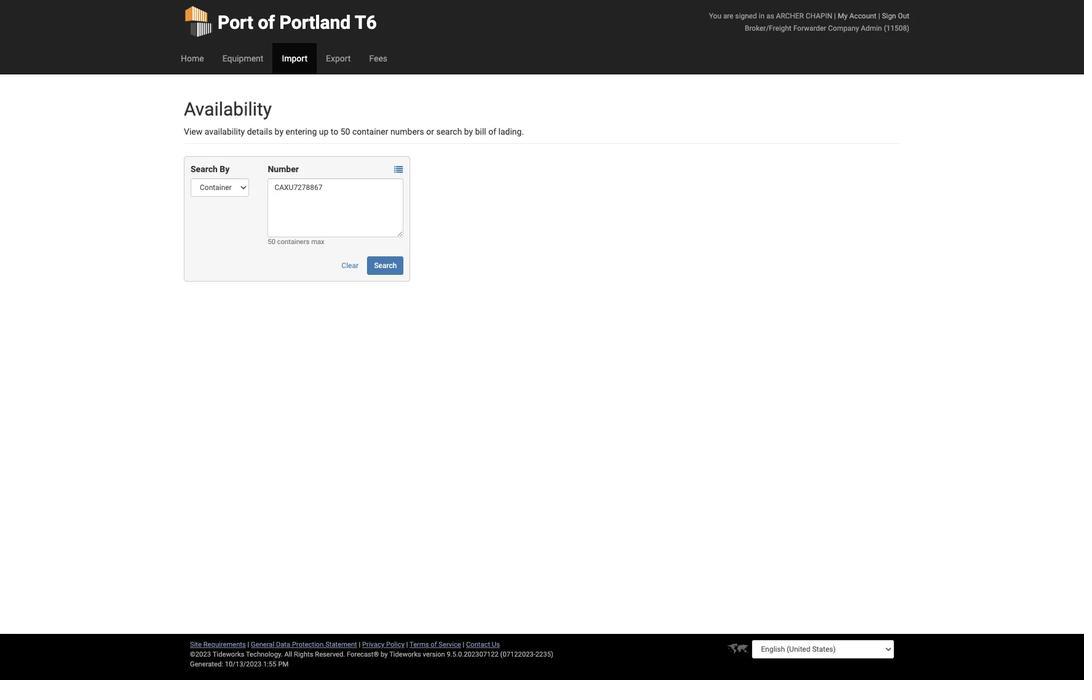 Task type: locate. For each thing, give the bounding box(es) containing it.
statement
[[326, 641, 357, 649]]

of right bill
[[489, 127, 496, 137]]

account
[[850, 12, 877, 20]]

of up version at the bottom
[[431, 641, 437, 649]]

home button
[[172, 43, 213, 74]]

Number text field
[[268, 178, 404, 237]]

by right details
[[275, 127, 284, 137]]

50 left 'containers'
[[268, 238, 276, 246]]

| up 9.5.0.202307122
[[463, 641, 465, 649]]

0 vertical spatial 50
[[341, 127, 350, 137]]

clear button
[[335, 257, 365, 275]]

as
[[767, 12, 774, 20]]

1 vertical spatial search
[[374, 261, 397, 270]]

search right clear
[[374, 261, 397, 270]]

search for search by
[[191, 164, 218, 174]]

(11508)
[[884, 24, 910, 33]]

availability
[[205, 127, 245, 137]]

requirements
[[203, 641, 246, 649]]

home
[[181, 54, 204, 63]]

reserved.
[[315, 651, 345, 659]]

by
[[220, 164, 230, 174]]

admin
[[861, 24, 882, 33]]

privacy policy link
[[362, 641, 405, 649]]

by down privacy policy link
[[381, 651, 388, 659]]

port
[[218, 12, 253, 33]]

port of portland t6
[[218, 12, 377, 33]]

search left "by"
[[191, 164, 218, 174]]

contact
[[466, 641, 490, 649]]

0 horizontal spatial by
[[275, 127, 284, 137]]

my account link
[[838, 12, 877, 20]]

by left bill
[[464, 127, 473, 137]]

are
[[723, 12, 734, 20]]

archer
[[776, 12, 804, 20]]

0 horizontal spatial 50
[[268, 238, 276, 246]]

pm
[[278, 661, 289, 669]]

t6
[[355, 12, 377, 33]]

port of portland t6 link
[[184, 0, 377, 43]]

fees
[[369, 54, 388, 63]]

all
[[284, 651, 292, 659]]

privacy
[[362, 641, 385, 649]]

portland
[[280, 12, 351, 33]]

1 horizontal spatial by
[[381, 651, 388, 659]]

0 vertical spatial search
[[191, 164, 218, 174]]

of
[[258, 12, 275, 33], [489, 127, 496, 137], [431, 641, 437, 649]]

tideworks
[[389, 651, 421, 659]]

max
[[311, 238, 325, 246]]

of right port
[[258, 12, 275, 33]]

2 vertical spatial of
[[431, 641, 437, 649]]

us
[[492, 641, 500, 649]]

0 vertical spatial of
[[258, 12, 275, 33]]

0 horizontal spatial search
[[191, 164, 218, 174]]

| left the sign
[[879, 12, 880, 20]]

by
[[275, 127, 284, 137], [464, 127, 473, 137], [381, 651, 388, 659]]

company
[[828, 24, 859, 33]]

forecast®
[[347, 651, 379, 659]]

| up the tideworks
[[406, 641, 408, 649]]

equipment
[[222, 54, 264, 63]]

1:55
[[263, 661, 277, 669]]

search
[[436, 127, 462, 137]]

you
[[709, 12, 722, 20]]

containers
[[277, 238, 310, 246]]

1 vertical spatial of
[[489, 127, 496, 137]]

50 right to
[[341, 127, 350, 137]]

terms
[[410, 641, 429, 649]]

bill
[[475, 127, 486, 137]]

|
[[834, 12, 836, 20], [879, 12, 880, 20], [248, 641, 249, 649], [359, 641, 361, 649], [406, 641, 408, 649], [463, 641, 465, 649]]

1 horizontal spatial of
[[431, 641, 437, 649]]

1 horizontal spatial search
[[374, 261, 397, 270]]

1 vertical spatial 50
[[268, 238, 276, 246]]

policy
[[386, 641, 405, 649]]

search
[[191, 164, 218, 174], [374, 261, 397, 270]]

view
[[184, 127, 203, 137]]

signed
[[736, 12, 757, 20]]

50
[[341, 127, 350, 137], [268, 238, 276, 246]]

10/13/2023
[[225, 661, 262, 669]]

search inside button
[[374, 261, 397, 270]]



Task type: describe. For each thing, give the bounding box(es) containing it.
1 horizontal spatial 50
[[341, 127, 350, 137]]

data
[[276, 641, 290, 649]]

rights
[[294, 651, 313, 659]]

site
[[190, 641, 202, 649]]

technology.
[[246, 651, 283, 659]]

general
[[251, 641, 274, 649]]

export
[[326, 54, 351, 63]]

terms of service link
[[410, 641, 461, 649]]

show list image
[[395, 166, 403, 174]]

2 horizontal spatial of
[[489, 127, 496, 137]]

general data protection statement link
[[251, 641, 357, 649]]

50 containers max
[[268, 238, 325, 246]]

contact us link
[[466, 641, 500, 649]]

by inside site requirements | general data protection statement | privacy policy | terms of service | contact us ©2023 tideworks technology. all rights reserved. forecast® by tideworks version 9.5.0.202307122 (07122023-2235) generated: 10/13/2023 1:55 pm
[[381, 651, 388, 659]]

9.5.0.202307122
[[447, 651, 499, 659]]

forwarder
[[794, 24, 827, 33]]

sign
[[882, 12, 897, 20]]

(07122023-
[[500, 651, 536, 659]]

clear
[[342, 261, 359, 270]]

you are signed in as archer chapin | my account | sign out broker/freight forwarder company admin (11508)
[[709, 12, 910, 33]]

lading.
[[499, 127, 524, 137]]

search for search
[[374, 261, 397, 270]]

2235)
[[536, 651, 554, 659]]

site requirements link
[[190, 641, 246, 649]]

version
[[423, 651, 445, 659]]

out
[[898, 12, 910, 20]]

import button
[[273, 43, 317, 74]]

site requirements | general data protection statement | privacy policy | terms of service | contact us ©2023 tideworks technology. all rights reserved. forecast® by tideworks version 9.5.0.202307122 (07122023-2235) generated: 10/13/2023 1:55 pm
[[190, 641, 554, 669]]

search by
[[191, 164, 230, 174]]

| left general at bottom
[[248, 641, 249, 649]]

up
[[319, 127, 329, 137]]

©2023 tideworks
[[190, 651, 244, 659]]

fees button
[[360, 43, 397, 74]]

sign out link
[[882, 12, 910, 20]]

my
[[838, 12, 848, 20]]

entering
[[286, 127, 317, 137]]

import
[[282, 54, 308, 63]]

availability
[[184, 98, 272, 120]]

equipment button
[[213, 43, 273, 74]]

or
[[426, 127, 434, 137]]

generated:
[[190, 661, 223, 669]]

to
[[331, 127, 338, 137]]

chapin
[[806, 12, 833, 20]]

of inside site requirements | general data protection statement | privacy policy | terms of service | contact us ©2023 tideworks technology. all rights reserved. forecast® by tideworks version 9.5.0.202307122 (07122023-2235) generated: 10/13/2023 1:55 pm
[[431, 641, 437, 649]]

2 horizontal spatial by
[[464, 127, 473, 137]]

broker/freight
[[745, 24, 792, 33]]

number
[[268, 164, 299, 174]]

in
[[759, 12, 765, 20]]

container
[[352, 127, 388, 137]]

search button
[[368, 257, 404, 275]]

protection
[[292, 641, 324, 649]]

details
[[247, 127, 273, 137]]

view availability details by entering up to 50 container numbers or search by bill of lading.
[[184, 127, 524, 137]]

service
[[439, 641, 461, 649]]

numbers
[[391, 127, 424, 137]]

| left my
[[834, 12, 836, 20]]

export button
[[317, 43, 360, 74]]

0 horizontal spatial of
[[258, 12, 275, 33]]

| up forecast®
[[359, 641, 361, 649]]



Task type: vqa. For each thing, say whether or not it's contained in the screenshot.
the T6
yes



